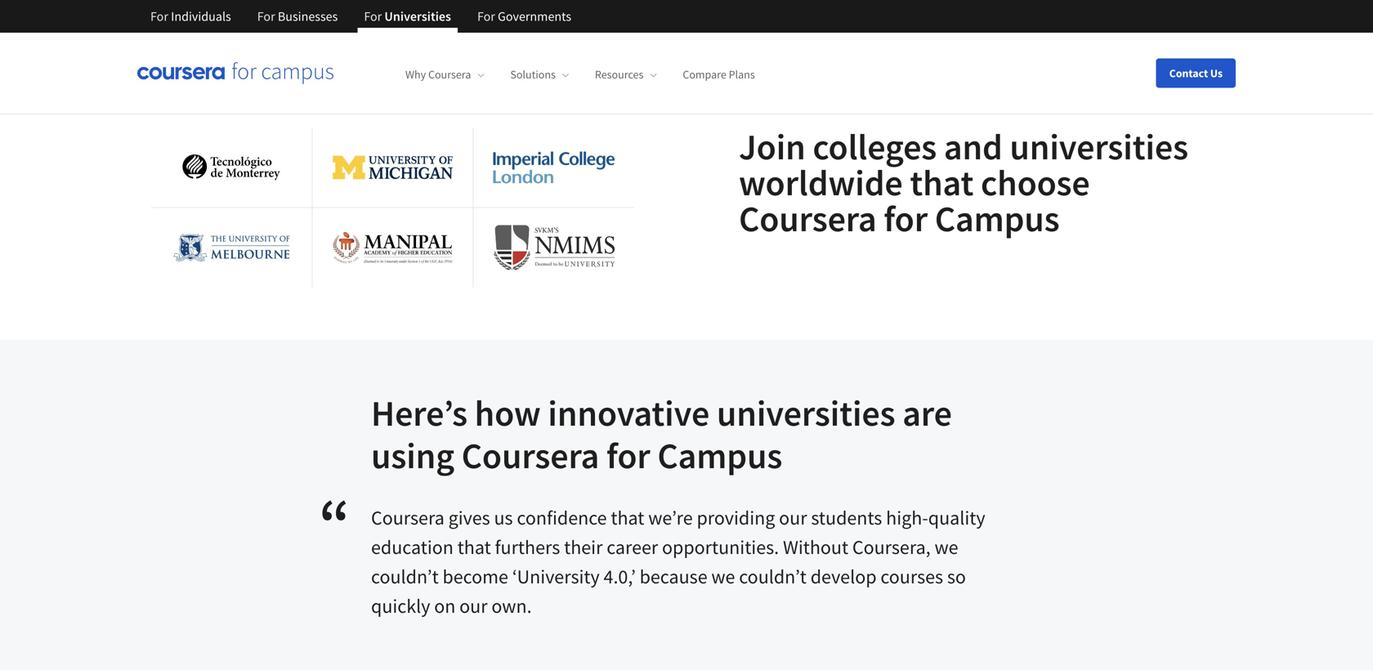 Task type: describe. For each thing, give the bounding box(es) containing it.
universities for innovative
[[717, 390, 896, 436]]

for for individuals
[[150, 8, 168, 25]]

for for universities
[[364, 8, 382, 25]]

coursera,
[[853, 535, 931, 560]]

are
[[903, 390, 952, 436]]

campus inside join colleges and universities worldwide that choose coursera for campus
[[935, 196, 1060, 241]]

worldwide
[[739, 160, 903, 205]]

quality
[[929, 506, 986, 530]]

1 vertical spatial that
[[611, 506, 645, 530]]

for for governments
[[477, 8, 495, 25]]

own.
[[492, 594, 532, 619]]

2 couldn't from the left
[[739, 565, 807, 589]]

contact us
[[1170, 66, 1223, 81]]

governments
[[498, 8, 572, 25]]

because
[[640, 565, 708, 589]]

why coursera link
[[406, 67, 484, 82]]

coursera inside join colleges and universities worldwide that choose coursera for campus
[[739, 196, 877, 241]]

without
[[783, 535, 849, 560]]

providing
[[697, 506, 775, 530]]

contact us button
[[1157, 58, 1236, 88]]

quickly
[[371, 594, 430, 619]]

become
[[443, 565, 508, 589]]

their
[[564, 535, 603, 560]]

compare plans
[[683, 67, 755, 82]]

join colleges and universities worldwide that choose coursera for campus
[[739, 124, 1189, 241]]

universities
[[385, 8, 451, 25]]

we're
[[649, 506, 693, 530]]

so
[[947, 565, 966, 589]]

coursera inside here's how innovative universities are using coursera for campus
[[462, 433, 599, 478]]

the university of melbourne image
[[172, 215, 291, 281]]

for businesses
[[257, 8, 338, 25]]

1 horizontal spatial we
[[935, 535, 959, 560]]

4.0,'
[[604, 565, 636, 589]]

career
[[607, 535, 658, 560]]

why
[[406, 67, 426, 82]]

businesses
[[278, 8, 338, 25]]

courses
[[881, 565, 944, 589]]

develop
[[811, 565, 877, 589]]

opportunities.
[[662, 535, 779, 560]]

using
[[371, 433, 455, 478]]

resources link
[[595, 67, 657, 82]]

1 couldn't from the left
[[371, 565, 439, 589]]

manipal university image
[[332, 230, 453, 265]]

0 horizontal spatial we
[[712, 565, 735, 589]]

for for businesses
[[257, 8, 275, 25]]

confidence
[[517, 506, 607, 530]]

colleges
[[813, 124, 937, 169]]



Task type: vqa. For each thing, say whether or not it's contained in the screenshot.
find your new career link
no



Task type: locate. For each thing, give the bounding box(es) containing it.
coursera up us at the left
[[462, 433, 599, 478]]

on
[[434, 594, 456, 619]]

our right on
[[460, 594, 488, 619]]

imperial college london image
[[494, 152, 615, 184]]

that
[[910, 160, 974, 205], [611, 506, 645, 530], [458, 535, 491, 560]]

universities inside join colleges and universities worldwide that choose coursera for campus
[[1010, 124, 1189, 169]]

0 vertical spatial we
[[935, 535, 959, 560]]

coursera
[[428, 67, 471, 82], [739, 196, 877, 241], [462, 433, 599, 478], [371, 506, 445, 530]]

0 vertical spatial our
[[779, 506, 807, 530]]

0 vertical spatial campus
[[935, 196, 1060, 241]]

1 horizontal spatial universities
[[1010, 124, 1189, 169]]

here's
[[371, 390, 468, 436]]

compare
[[683, 67, 727, 82]]

'university
[[512, 565, 600, 589]]

campus down the and
[[935, 196, 1060, 241]]

0 horizontal spatial universities
[[717, 390, 896, 436]]

3 for from the left
[[364, 8, 382, 25]]

0 vertical spatial for
[[884, 196, 928, 241]]

tecnológico de monterrey image
[[171, 155, 292, 181]]

us
[[1211, 66, 1223, 81]]

join
[[739, 124, 806, 169]]

for down colleges
[[884, 196, 928, 241]]

for universities
[[364, 8, 451, 25]]

here's how innovative universities are using coursera for campus
[[371, 390, 952, 478]]

2 for from the left
[[257, 8, 275, 25]]

universities for and
[[1010, 124, 1189, 169]]

for left businesses
[[257, 8, 275, 25]]

for left universities
[[364, 8, 382, 25]]

1 horizontal spatial our
[[779, 506, 807, 530]]

coursera down join on the right top
[[739, 196, 877, 241]]

coursera inside "coursera gives us confidence that we're providing our students high-quality education that furthers their career opportunities. without coursera, we couldn't become 'university 4.0,' because we couldn't develop courses so quickly on our own."
[[371, 506, 445, 530]]

0 horizontal spatial couldn't
[[371, 565, 439, 589]]

contact
[[1170, 66, 1208, 81]]

for individuals
[[150, 8, 231, 25]]

0 horizontal spatial that
[[458, 535, 491, 560]]

high-
[[886, 506, 929, 530]]

we up 'so'
[[935, 535, 959, 560]]

2 horizontal spatial that
[[910, 160, 974, 205]]

0 horizontal spatial for
[[607, 433, 651, 478]]

campus inside here's how innovative universities are using coursera for campus
[[658, 433, 783, 478]]

gives
[[449, 506, 490, 530]]

0 vertical spatial universities
[[1010, 124, 1189, 169]]

1 vertical spatial we
[[712, 565, 735, 589]]

we
[[935, 535, 959, 560], [712, 565, 735, 589]]

furthers
[[495, 535, 560, 560]]

that inside join colleges and universities worldwide that choose coursera for campus
[[910, 160, 974, 205]]

couldn't down the without
[[739, 565, 807, 589]]

1 for from the left
[[150, 8, 168, 25]]

campus up providing
[[658, 433, 783, 478]]

1 horizontal spatial campus
[[935, 196, 1060, 241]]

1 vertical spatial universities
[[717, 390, 896, 436]]

for governments
[[477, 8, 572, 25]]

1 horizontal spatial that
[[611, 506, 645, 530]]

coursera right why
[[428, 67, 471, 82]]

1 vertical spatial for
[[607, 433, 651, 478]]

for
[[150, 8, 168, 25], [257, 8, 275, 25], [364, 8, 382, 25], [477, 8, 495, 25]]

coursera gives us confidence that we're providing our students high-quality education that furthers their career opportunities. without coursera, we couldn't become 'university 4.0,' because we couldn't develop courses so quickly on our own.
[[371, 506, 986, 619]]

university of michigan image
[[332, 156, 453, 180]]

campus
[[935, 196, 1060, 241], [658, 433, 783, 478]]

why coursera
[[406, 67, 471, 82]]

couldn't
[[371, 565, 439, 589], [739, 565, 807, 589]]

education
[[371, 535, 454, 560]]

individuals
[[171, 8, 231, 25]]

0 vertical spatial that
[[910, 160, 974, 205]]

for left individuals
[[150, 8, 168, 25]]

we down opportunities. on the bottom of page
[[712, 565, 735, 589]]

for
[[884, 196, 928, 241], [607, 433, 651, 478]]

us
[[494, 506, 513, 530]]

our
[[779, 506, 807, 530], [460, 594, 488, 619]]

resources
[[595, 67, 644, 82]]

how
[[475, 390, 541, 436]]

our up the without
[[779, 506, 807, 530]]

for inside join colleges and universities worldwide that choose coursera for campus
[[884, 196, 928, 241]]

nmims image
[[494, 225, 615, 270]]

banner navigation
[[137, 0, 585, 33]]

students
[[811, 506, 882, 530]]

coursera up education
[[371, 506, 445, 530]]

universities inside here's how innovative universities are using coursera for campus
[[717, 390, 896, 436]]

compare plans link
[[683, 67, 755, 82]]

for inside here's how innovative universities are using coursera for campus
[[607, 433, 651, 478]]

1 vertical spatial campus
[[658, 433, 783, 478]]

innovative
[[548, 390, 710, 436]]

1 horizontal spatial for
[[884, 196, 928, 241]]

universities
[[1010, 124, 1189, 169], [717, 390, 896, 436]]

coursera for campus image
[[137, 62, 334, 84]]

for left governments
[[477, 8, 495, 25]]

4 for from the left
[[477, 8, 495, 25]]

for up we're
[[607, 433, 651, 478]]

and
[[944, 124, 1003, 169]]

0 horizontal spatial campus
[[658, 433, 783, 478]]

couldn't up the quickly
[[371, 565, 439, 589]]

solutions link
[[510, 67, 569, 82]]

1 horizontal spatial couldn't
[[739, 565, 807, 589]]

choose
[[981, 160, 1090, 205]]

2 vertical spatial that
[[458, 535, 491, 560]]

0 horizontal spatial our
[[460, 594, 488, 619]]

1 vertical spatial our
[[460, 594, 488, 619]]

solutions
[[510, 67, 556, 82]]

plans
[[729, 67, 755, 82]]



